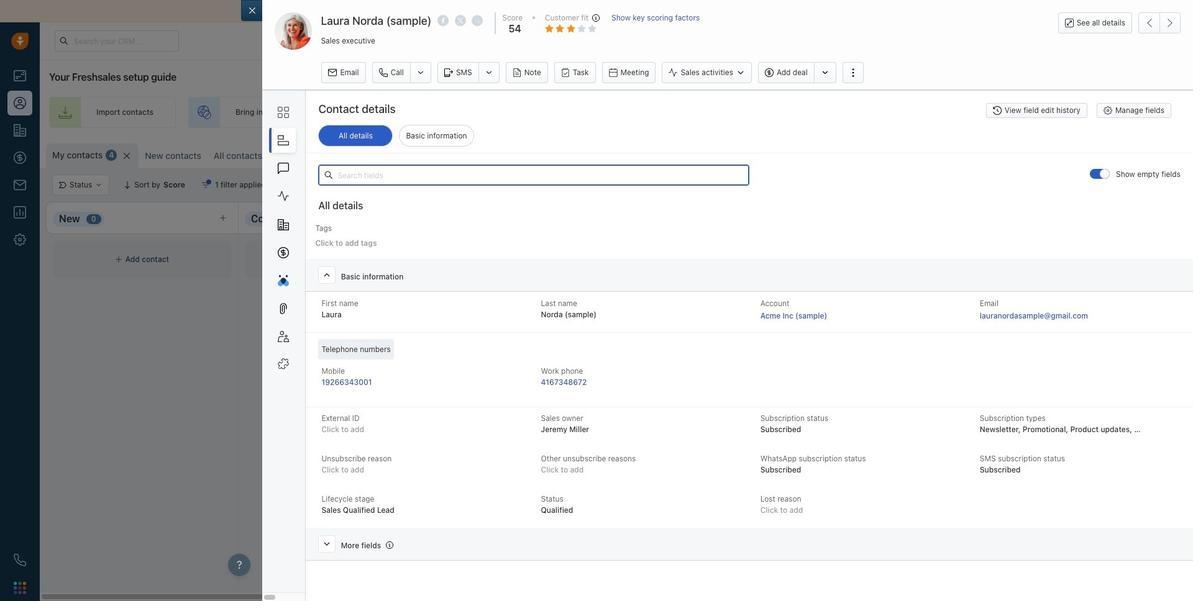 Task type: describe. For each thing, give the bounding box(es) containing it.
j image
[[636, 247, 651, 262]]

Search your CRM... text field
[[55, 30, 179, 52]]

phone element
[[7, 548, 32, 573]]

phone image
[[14, 554, 26, 567]]

close image
[[1173, 7, 1181, 15]]



Task type: locate. For each thing, give the bounding box(es) containing it.
1 horizontal spatial container_wx8msf4aqz5i3rn1 image
[[499, 256, 507, 264]]

s image
[[837, 247, 852, 262]]

1 container_wx8msf4aqz5i3rn1 image from the left
[[307, 256, 315, 264]]

2 container_wx8msf4aqz5i3rn1 image from the left
[[499, 256, 507, 264]]

group
[[1013, 144, 1114, 165]]

Search fields text field
[[318, 165, 750, 186]]

freshworks switcher image
[[14, 582, 26, 595]]

dialog
[[241, 0, 1193, 602]]

container_wx8msf4aqz5i3rn1 image
[[897, 150, 906, 158], [201, 181, 210, 190], [115, 256, 122, 264], [1093, 256, 1100, 264]]

container_wx8msf4aqz5i3rn1 image
[[307, 256, 315, 264], [499, 256, 507, 264]]

0 horizontal spatial container_wx8msf4aqz5i3rn1 image
[[307, 256, 315, 264]]



Task type: vqa. For each thing, say whether or not it's contained in the screenshot.
s icon
yes



